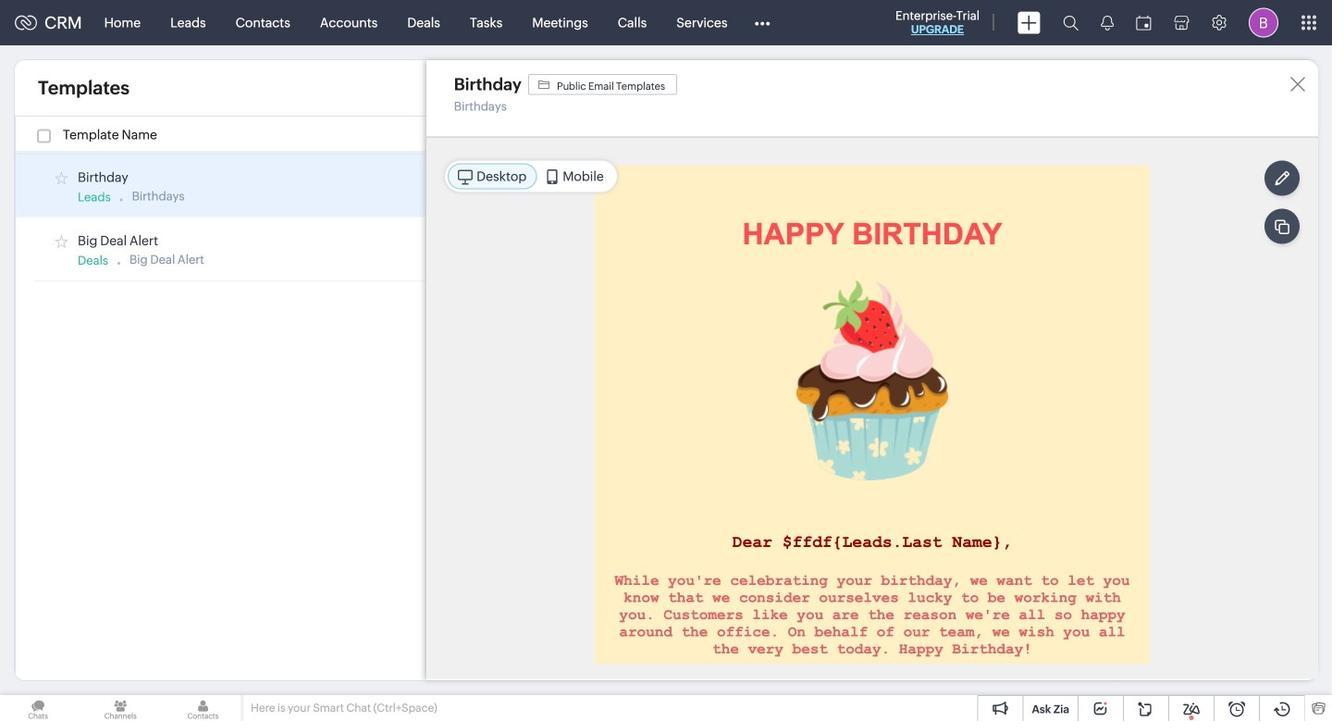 Task type: vqa. For each thing, say whether or not it's contained in the screenshot.
the Profile element
yes



Task type: locate. For each thing, give the bounding box(es) containing it.
signals image
[[1102, 15, 1115, 31]]

signals element
[[1090, 0, 1126, 45]]

create menu image
[[1018, 12, 1041, 34]]

chats image
[[0, 695, 76, 721]]

channels image
[[83, 695, 159, 721]]

search element
[[1052, 0, 1090, 45]]

calendar image
[[1137, 15, 1152, 30]]



Task type: describe. For each thing, give the bounding box(es) containing it.
Other Modules field
[[743, 8, 783, 37]]

logo image
[[15, 15, 37, 30]]

contacts image
[[165, 695, 241, 721]]

profile image
[[1250, 8, 1279, 37]]

search image
[[1064, 15, 1079, 31]]

profile element
[[1239, 0, 1290, 45]]

create menu element
[[1007, 0, 1052, 45]]



